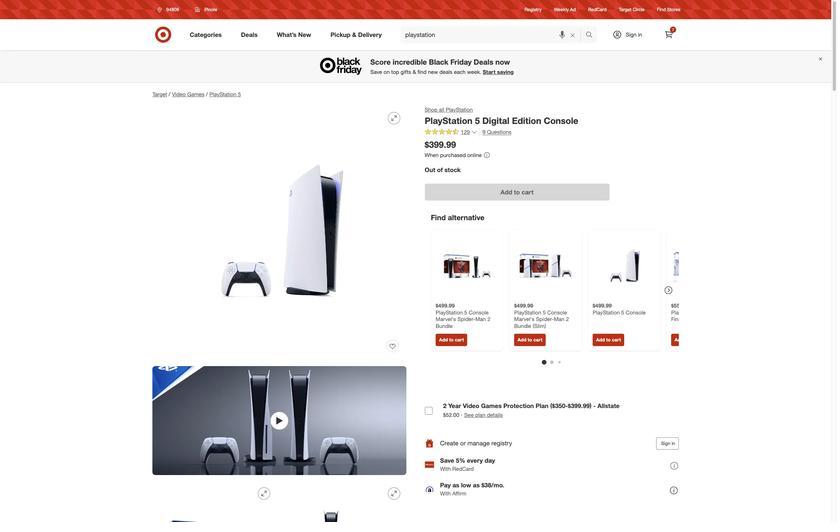 Task type: vqa. For each thing, say whether or not it's contained in the screenshot.
Today
no



Task type: locate. For each thing, give the bounding box(es) containing it.
1 horizontal spatial in
[[672, 440, 676, 446]]

1 horizontal spatial redcard
[[588, 7, 607, 12]]

1 horizontal spatial as
[[473, 481, 480, 489]]

redcard inside save 5% every day with redcard
[[453, 466, 474, 472]]

0 vertical spatial find
[[657, 7, 666, 12]]

1 vertical spatial with
[[441, 490, 451, 497]]

sign in inside sign in button
[[662, 440, 676, 446]]

1 horizontal spatial video
[[463, 402, 480, 410]]

games up details
[[482, 402, 502, 410]]

online
[[468, 152, 482, 158]]

1 horizontal spatial /
[[206, 91, 208, 97]]

with down pay
[[441, 490, 451, 497]]

1 horizontal spatial bundle
[[514, 322, 532, 329]]

xvi
[[704, 316, 712, 322]]

video
[[172, 91, 186, 97], [463, 402, 480, 410]]

1 vertical spatial save
[[441, 457, 455, 465]]

$499.99 playstation 5 console marvel's spider-man 2 bundle (slim)
[[514, 302, 569, 329]]

digital
[[483, 115, 510, 126]]

to for $499.99 playstation 5 console marvel's spider-man 2 bundle
[[449, 337, 454, 343]]

1 horizontal spatial spider-
[[536, 316, 554, 322]]

$499.99 for $499.99 playstation 5 console
[[593, 302, 612, 309]]

5 inside $499.99 playstation 5 console marvel's spider-man 2 bundle (slim)
[[543, 309, 546, 316]]

1 vertical spatial deals
[[474, 58, 494, 66]]

categories link
[[183, 26, 232, 43]]

details
[[487, 412, 503, 418]]

deals up start
[[474, 58, 494, 66]]

of
[[437, 166, 443, 174]]

with up pay
[[441, 466, 451, 472]]

bundle
[[714, 316, 731, 322], [436, 322, 453, 329], [514, 322, 532, 329]]

$559.99
[[672, 302, 691, 309]]

spider- inside $499.99 playstation 5 console marvel's spider-man 2 bundle (slim)
[[536, 316, 554, 322]]

console
[[544, 115, 579, 126], [469, 309, 489, 316], [548, 309, 568, 316], [626, 309, 646, 316], [705, 309, 725, 316]]

in
[[638, 31, 643, 38], [672, 440, 676, 446]]

0 vertical spatial video
[[172, 91, 186, 97]]

save left on
[[371, 69, 382, 75]]

0 horizontal spatial sign in
[[626, 31, 643, 38]]

2 spider- from the left
[[536, 316, 554, 322]]

find left alternative
[[431, 213, 446, 222]]

man inside $499.99 playstation 5 console marvel's spider-man 2 bundle (slim)
[[554, 316, 565, 322]]

save left 5%
[[441, 457, 455, 465]]

0 horizontal spatial spider-
[[458, 316, 476, 322]]

target for target / video games / playstation 5
[[152, 91, 167, 97]]

target left circle
[[619, 7, 632, 12]]

$399.99
[[425, 139, 457, 150]]

black
[[429, 58, 449, 66]]

2 as from the left
[[473, 481, 480, 489]]

1 horizontal spatial man
[[554, 316, 565, 322]]

0 horizontal spatial /
[[169, 91, 171, 97]]

find inside find stores link
[[657, 7, 666, 12]]

1 vertical spatial in
[[672, 440, 676, 446]]

1 $499.99 from the left
[[436, 302, 455, 309]]

1 vertical spatial redcard
[[453, 466, 474, 472]]

marvel's
[[436, 316, 456, 322], [514, 316, 535, 322]]

1 horizontal spatial find
[[657, 7, 666, 12]]

deals
[[440, 69, 453, 75]]

1 horizontal spatial sign in
[[662, 440, 676, 446]]

games
[[187, 91, 205, 97], [482, 402, 502, 410]]

2 horizontal spatial 2
[[566, 316, 569, 322]]

0 vertical spatial &
[[352, 31, 357, 38]]

to
[[514, 188, 520, 196], [449, 337, 454, 343], [528, 337, 532, 343], [607, 337, 611, 343]]

target inside target circle link
[[619, 7, 632, 12]]

save inside save 5% every day with redcard
[[441, 457, 455, 465]]

2 inside 2 year video games protection plan ($350-$399.99) - allstate $52.00 · see plan details
[[444, 402, 447, 410]]

plan
[[536, 402, 549, 410]]

bundle for playstation 5 console marvel's spider-man 2 bundle
[[436, 322, 453, 329]]

spider- inside $499.99 playstation 5 console marvel's spider-man 2 bundle
[[458, 316, 476, 322]]

find stores link
[[657, 6, 681, 13]]

plan
[[476, 412, 486, 418]]

when
[[425, 152, 439, 158]]

marvel's inside $499.99 playstation 5 console marvel's spider-man 2 bundle (slim)
[[514, 316, 535, 322]]

save
[[371, 69, 382, 75], [441, 457, 455, 465]]

1 vertical spatial find
[[431, 213, 446, 222]]

each
[[454, 69, 466, 75]]

$499.99
[[436, 302, 455, 309], [514, 302, 534, 309], [593, 302, 612, 309]]

5 inside $499.99 playstation 5 console
[[622, 309, 625, 316]]

/ left playstation 5 link
[[206, 91, 208, 97]]

$499.99 inside $499.99 playstation 5 console marvel's spider-man 2 bundle (slim)
[[514, 302, 534, 309]]

pinole
[[205, 7, 217, 12]]

target left video games "link"
[[152, 91, 167, 97]]

bundle inside $559.99 playstation 5 console final fantasy xvi bundle
[[714, 316, 731, 322]]

0 vertical spatial save
[[371, 69, 382, 75]]

1 marvel's from the left
[[436, 316, 456, 322]]

& right pickup
[[352, 31, 357, 38]]

on
[[384, 69, 390, 75]]

playstation 5 console final fantasy xvi bundle image
[[672, 234, 735, 298]]

1 man from the left
[[476, 316, 486, 322]]

0 horizontal spatial in
[[638, 31, 643, 38]]

video up see
[[463, 402, 480, 410]]

0 vertical spatial games
[[187, 91, 205, 97]]

9
[[483, 129, 486, 135]]

add to cart button for $499.99 playstation 5 console marvel's spider-man 2 bundle
[[436, 334, 468, 346]]

($350-
[[551, 402, 568, 410]]

0 vertical spatial sign in
[[626, 31, 643, 38]]

games left playstation 5 link
[[187, 91, 205, 97]]

manage
[[468, 439, 490, 447]]

marvel's inside $499.99 playstation 5 console marvel's spider-man 2 bundle
[[436, 316, 456, 322]]

playstation 5 digital edition console, 4 of 8 image
[[283, 481, 407, 522]]

1 vertical spatial games
[[482, 402, 502, 410]]

sign in inside sign in "link"
[[626, 31, 643, 38]]

as
[[453, 481, 460, 489], [473, 481, 480, 489]]

/
[[169, 91, 171, 97], [206, 91, 208, 97]]

target
[[619, 7, 632, 12], [152, 91, 167, 97]]

as up the 'affirm'
[[453, 481, 460, 489]]

man for playstation 5 console marvel's spider-man 2 bundle (slim)
[[554, 316, 565, 322]]

spider- for $499.99 playstation 5 console marvel's spider-man 2 bundle (slim)
[[536, 316, 554, 322]]

man
[[476, 316, 486, 322], [554, 316, 565, 322]]

playstation 5 console image
[[593, 234, 656, 298]]

redcard
[[588, 7, 607, 12], [453, 466, 474, 472]]

marvel's for playstation 5 console marvel's spider-man 2 bundle (slim)
[[514, 316, 535, 322]]

$499.99 for $499.99 playstation 5 console marvel's spider-man 2 bundle (slim)
[[514, 302, 534, 309]]

video for year
[[463, 402, 480, 410]]

& left find in the top of the page
[[413, 69, 416, 75]]

1 vertical spatial video
[[463, 402, 480, 410]]

deals left what's
[[241, 31, 258, 38]]

find for find stores
[[657, 7, 666, 12]]

94806 button
[[152, 3, 187, 17]]

1 vertical spatial target
[[152, 91, 167, 97]]

stock
[[445, 166, 461, 174]]

with inside pay as low as $38/mo. with affirm
[[441, 490, 451, 497]]

2 $499.99 from the left
[[514, 302, 534, 309]]

video right target link
[[172, 91, 186, 97]]

5
[[238, 91, 241, 97], [475, 115, 480, 126], [465, 309, 468, 316], [543, 309, 546, 316], [622, 309, 625, 316], [700, 309, 703, 316]]

1 vertical spatial sign in
[[662, 440, 676, 446]]

cart for $499.99 playstation 5 console marvel's spider-man 2 bundle
[[455, 337, 464, 343]]

now
[[496, 58, 510, 66]]

spider- for $499.99 playstation 5 console marvel's spider-man 2 bundle
[[458, 316, 476, 322]]

every
[[467, 457, 483, 465]]

2 with from the top
[[441, 490, 451, 497]]

1 vertical spatial &
[[413, 69, 416, 75]]

2 man from the left
[[554, 316, 565, 322]]

2 horizontal spatial bundle
[[714, 316, 731, 322]]

1 horizontal spatial $499.99
[[514, 302, 534, 309]]

5 for $499.99 playstation 5 console
[[622, 309, 625, 316]]

2 marvel's from the left
[[514, 316, 535, 322]]

add for $499.99 playstation 5 console
[[597, 337, 605, 343]]

games inside 2 year video games protection plan ($350-$399.99) - allstate $52.00 · see plan details
[[482, 402, 502, 410]]

find for find alternative
[[431, 213, 446, 222]]

9 questions link
[[480, 128, 512, 137]]

1 horizontal spatial marvel's
[[514, 316, 535, 322]]

5 for $559.99 playstation 5 console final fantasy xvi bundle
[[700, 309, 703, 316]]

bundle inside $499.99 playstation 5 console marvel's spider-man 2 bundle (slim)
[[514, 322, 532, 329]]

2 inside $499.99 playstation 5 console marvel's spider-man 2 bundle (slim)
[[566, 316, 569, 322]]

$399.99)
[[568, 402, 592, 410]]

new
[[428, 69, 438, 75]]

playstation inside $499.99 playstation 5 console
[[593, 309, 620, 316]]

0 horizontal spatial marvel's
[[436, 316, 456, 322]]

final
[[672, 316, 683, 322]]

1 spider- from the left
[[458, 316, 476, 322]]

0 horizontal spatial redcard
[[453, 466, 474, 472]]

deals link
[[235, 26, 267, 43]]

redcard link
[[588, 6, 607, 13]]

console inside $499.99 playstation 5 console
[[626, 309, 646, 316]]

affirm
[[453, 490, 467, 497]]

console for $499.99 playstation 5 console
[[626, 309, 646, 316]]

$499.99 inside $499.99 playstation 5 console marvel's spider-man 2 bundle
[[436, 302, 455, 309]]

0 horizontal spatial as
[[453, 481, 460, 489]]

shop all playstation playstation 5 digital edition console
[[425, 106, 579, 126]]

1 horizontal spatial sign
[[662, 440, 671, 446]]

5 inside $559.99 playstation 5 console final fantasy xvi bundle
[[700, 309, 703, 316]]

console inside $559.99 playstation 5 console final fantasy xvi bundle
[[705, 309, 725, 316]]

pay as low as $38/mo. with affirm
[[441, 481, 505, 497]]

sign
[[626, 31, 637, 38], [662, 440, 671, 446]]

/ right target link
[[169, 91, 171, 97]]

find left the stores in the top right of the page
[[657, 7, 666, 12]]

7
[[672, 27, 675, 32]]

cart
[[522, 188, 534, 196], [455, 337, 464, 343], [534, 337, 543, 343], [612, 337, 621, 343]]

man inside $499.99 playstation 5 console marvel's spider-man 2 bundle
[[476, 316, 486, 322]]

all
[[439, 106, 445, 113]]

to for $499.99 playstation 5 console marvel's spider-man 2 bundle (slim)
[[528, 337, 532, 343]]

2 for $499.99 playstation 5 console marvel's spider-man 2 bundle (slim)
[[566, 316, 569, 322]]

0 horizontal spatial save
[[371, 69, 382, 75]]

games for protection
[[482, 402, 502, 410]]

0 horizontal spatial video
[[172, 91, 186, 97]]

console for $499.99 playstation 5 console marvel's spider-man 2 bundle (slim)
[[548, 309, 568, 316]]

$499.99 inside $499.99 playstation 5 console
[[593, 302, 612, 309]]

0 horizontal spatial target
[[152, 91, 167, 97]]

delivery
[[358, 31, 382, 38]]

5%
[[456, 457, 466, 465]]

0 vertical spatial in
[[638, 31, 643, 38]]

1 horizontal spatial save
[[441, 457, 455, 465]]

ad
[[570, 7, 576, 12]]

2 horizontal spatial $499.99
[[593, 302, 612, 309]]

man for playstation 5 console marvel's spider-man 2 bundle
[[476, 316, 486, 322]]

1 horizontal spatial &
[[413, 69, 416, 75]]

0 vertical spatial redcard
[[588, 7, 607, 12]]

console inside $499.99 playstation 5 console marvel's spider-man 2 bundle
[[469, 309, 489, 316]]

1 horizontal spatial games
[[482, 402, 502, 410]]

1 horizontal spatial target
[[619, 7, 632, 12]]

1 horizontal spatial 2
[[488, 316, 491, 322]]

1 as from the left
[[453, 481, 460, 489]]

0 vertical spatial sign
[[626, 31, 637, 38]]

redcard right ad
[[588, 7, 607, 12]]

video inside 2 year video games protection plan ($350-$399.99) - allstate $52.00 · see plan details
[[463, 402, 480, 410]]

score
[[371, 58, 391, 66]]

out
[[425, 166, 436, 174]]

0 horizontal spatial deals
[[241, 31, 258, 38]]

sign in
[[626, 31, 643, 38], [662, 440, 676, 446]]

fantasy
[[684, 316, 703, 322]]

friday
[[451, 58, 472, 66]]

None checkbox
[[425, 407, 433, 415]]

spider-
[[458, 316, 476, 322], [536, 316, 554, 322]]

2 year video games protection plan ($350-$399.99) - allstate $52.00 · see plan details
[[444, 402, 620, 418]]

playstation 5 digital edition console, 3 of 8 image
[[152, 481, 276, 522]]

add to cart
[[501, 188, 534, 196], [439, 337, 464, 343], [518, 337, 543, 343], [597, 337, 621, 343]]

&
[[352, 31, 357, 38], [413, 69, 416, 75]]

games for /
[[187, 91, 205, 97]]

1 with from the top
[[441, 466, 451, 472]]

3 $499.99 from the left
[[593, 302, 612, 309]]

0 horizontal spatial 2
[[444, 402, 447, 410]]

add to cart for $499.99 playstation 5 console
[[597, 337, 621, 343]]

as right low
[[473, 481, 480, 489]]

save 5% every day with redcard
[[441, 457, 496, 472]]

0 vertical spatial with
[[441, 466, 451, 472]]

0 horizontal spatial sign
[[626, 31, 637, 38]]

0 horizontal spatial man
[[476, 316, 486, 322]]

0 horizontal spatial games
[[187, 91, 205, 97]]

image gallery element
[[152, 106, 407, 522]]

0 horizontal spatial find
[[431, 213, 446, 222]]

marvel's for playstation 5 console marvel's spider-man 2 bundle
[[436, 316, 456, 322]]

playstation 5 digital edition console, 1 of 8 image
[[152, 106, 407, 360]]

out of stock
[[425, 166, 461, 174]]

0 vertical spatial target
[[619, 7, 632, 12]]

add to cart for $499.99 playstation 5 console marvel's spider-man 2 bundle
[[439, 337, 464, 343]]

bundle inside $499.99 playstation 5 console marvel's spider-man 2 bundle
[[436, 322, 453, 329]]

2 inside $499.99 playstation 5 console marvel's spider-man 2 bundle
[[488, 316, 491, 322]]

What can we help you find? suggestions appear below search field
[[401, 26, 588, 43]]

registry
[[492, 439, 513, 447]]

1 vertical spatial sign
[[662, 440, 671, 446]]

0 horizontal spatial $499.99
[[436, 302, 455, 309]]

0 horizontal spatial bundle
[[436, 322, 453, 329]]

target / video games / playstation 5
[[152, 91, 241, 97]]

console inside $499.99 playstation 5 console marvel's spider-man 2 bundle (slim)
[[548, 309, 568, 316]]

redcard down 5%
[[453, 466, 474, 472]]

5 inside $499.99 playstation 5 console marvel's spider-man 2 bundle
[[465, 309, 468, 316]]

categories
[[190, 31, 222, 38]]

1 horizontal spatial deals
[[474, 58, 494, 66]]



Task type: describe. For each thing, give the bounding box(es) containing it.
weekly ad link
[[554, 6, 576, 13]]

weekly ad
[[554, 7, 576, 12]]

129 link
[[425, 128, 478, 137]]

pickup
[[331, 31, 351, 38]]

$52.00
[[444, 412, 460, 418]]

sign in button
[[657, 437, 679, 450]]

playstation 5 console marvel's spider-man 2 bundle (slim) image
[[514, 234, 578, 298]]

day
[[485, 457, 496, 465]]

incredible
[[393, 58, 427, 66]]

5 for $499.99 playstation 5 console marvel's spider-man 2 bundle
[[465, 309, 468, 316]]

pinole button
[[190, 3, 222, 17]]

94806
[[166, 7, 179, 12]]

create or manage registry
[[441, 439, 513, 447]]

what's new link
[[270, 26, 321, 43]]

console for $559.99 playstation 5 console final fantasy xvi bundle
[[705, 309, 725, 316]]

low
[[461, 481, 472, 489]]

find stores
[[657, 7, 681, 12]]

new
[[298, 31, 311, 38]]

or
[[461, 439, 466, 447]]

& inside score incredible black friday deals now save on top gifts & find new deals each week. start saving
[[413, 69, 416, 75]]

add for $499.99 playstation 5 console marvel's spider-man 2 bundle
[[439, 337, 448, 343]]

0 horizontal spatial &
[[352, 31, 357, 38]]

console inside shop all playstation playstation 5 digital edition console
[[544, 115, 579, 126]]

playstation 5 link
[[209, 91, 241, 97]]

score incredible black friday deals now save on top gifts & find new deals each week. start saving
[[371, 58, 514, 75]]

start
[[483, 69, 496, 75]]

find alternative
[[431, 213, 485, 222]]

$499.99 playstation 5 console
[[593, 302, 646, 316]]

target circle
[[619, 7, 645, 12]]

console for $499.99 playstation 5 console marvel's spider-man 2 bundle
[[469, 309, 489, 316]]

saving
[[497, 69, 514, 75]]

in inside "link"
[[638, 31, 643, 38]]

playstation 5 digital edition console, 2 of 8, play video image
[[152, 366, 407, 475]]

create
[[441, 439, 459, 447]]

year
[[449, 402, 462, 410]]

edition
[[512, 115, 542, 126]]

cart for $499.99 playstation 5 console marvel's spider-man 2 bundle (slim)
[[534, 337, 543, 343]]

7 link
[[661, 26, 678, 43]]

cart for $499.99 playstation 5 console
[[612, 337, 621, 343]]

sign inside button
[[662, 440, 671, 446]]

sign in link
[[607, 26, 655, 43]]

top
[[391, 69, 399, 75]]

stores
[[668, 7, 681, 12]]

alternative
[[448, 213, 485, 222]]

2 / from the left
[[206, 91, 208, 97]]

pickup & delivery
[[331, 31, 382, 38]]

2 for $499.99 playstation 5 console marvel's spider-man 2 bundle
[[488, 316, 491, 322]]

search button
[[583, 26, 601, 45]]

target link
[[152, 91, 167, 97]]

when purchased online
[[425, 152, 482, 158]]

(slim)
[[533, 322, 546, 329]]

to for $499.99 playstation 5 console
[[607, 337, 611, 343]]

gifts
[[401, 69, 411, 75]]

-
[[594, 402, 596, 410]]

allstate
[[598, 402, 620, 410]]

deals inside score incredible black friday deals now save on top gifts & find new deals each week. start saving
[[474, 58, 494, 66]]

$559.99 playstation 5 console final fantasy xvi bundle
[[672, 302, 731, 322]]

$499.99 for $499.99 playstation 5 console marvel's spider-man 2 bundle
[[436, 302, 455, 309]]

registry
[[525, 7, 542, 12]]

search
[[583, 31, 601, 39]]

what's new
[[277, 31, 311, 38]]

purchased
[[441, 152, 466, 158]]

5 for $499.99 playstation 5 console marvel's spider-man 2 bundle (slim)
[[543, 309, 546, 316]]

pickup & delivery link
[[324, 26, 392, 43]]

registry link
[[525, 6, 542, 13]]

add to cart for $499.99 playstation 5 console marvel's spider-man 2 bundle (slim)
[[518, 337, 543, 343]]

0 vertical spatial deals
[[241, 31, 258, 38]]

see
[[465, 412, 474, 418]]

bundle for playstation 5 console marvel's spider-man 2 bundle (slim)
[[514, 322, 532, 329]]

protection
[[504, 402, 534, 410]]

129
[[461, 129, 470, 135]]

add to cart button for $499.99 playstation 5 console
[[593, 334, 625, 346]]

circle
[[633, 7, 645, 12]]

in inside button
[[672, 440, 676, 446]]

questions
[[488, 129, 512, 135]]

save inside score incredible black friday deals now save on top gifts & find new deals each week. start saving
[[371, 69, 382, 75]]

week.
[[467, 69, 482, 75]]

$38/mo.
[[482, 481, 505, 489]]

1 / from the left
[[169, 91, 171, 97]]

video games link
[[172, 91, 205, 97]]

pay
[[441, 481, 451, 489]]

find
[[418, 69, 427, 75]]

playstation inside $499.99 playstation 5 console marvel's spider-man 2 bundle (slim)
[[514, 309, 542, 316]]

with inside save 5% every day with redcard
[[441, 466, 451, 472]]

playstation inside $559.99 playstation 5 console final fantasy xvi bundle
[[672, 309, 699, 316]]

target circle link
[[619, 6, 645, 13]]

9 questions
[[483, 129, 512, 135]]

video for /
[[172, 91, 186, 97]]

target for target circle
[[619, 7, 632, 12]]

playstation 5 console marvel's spider-man 2 bundle image
[[436, 234, 499, 298]]

add for $499.99 playstation 5 console marvel's spider-man 2 bundle (slim)
[[518, 337, 527, 343]]

5 inside shop all playstation playstation 5 digital edition console
[[475, 115, 480, 126]]

sign inside "link"
[[626, 31, 637, 38]]

·
[[461, 411, 463, 418]]

playstation inside $499.99 playstation 5 console marvel's spider-man 2 bundle
[[436, 309, 463, 316]]

add to cart button for $499.99 playstation 5 console marvel's spider-man 2 bundle (slim)
[[514, 334, 546, 346]]



